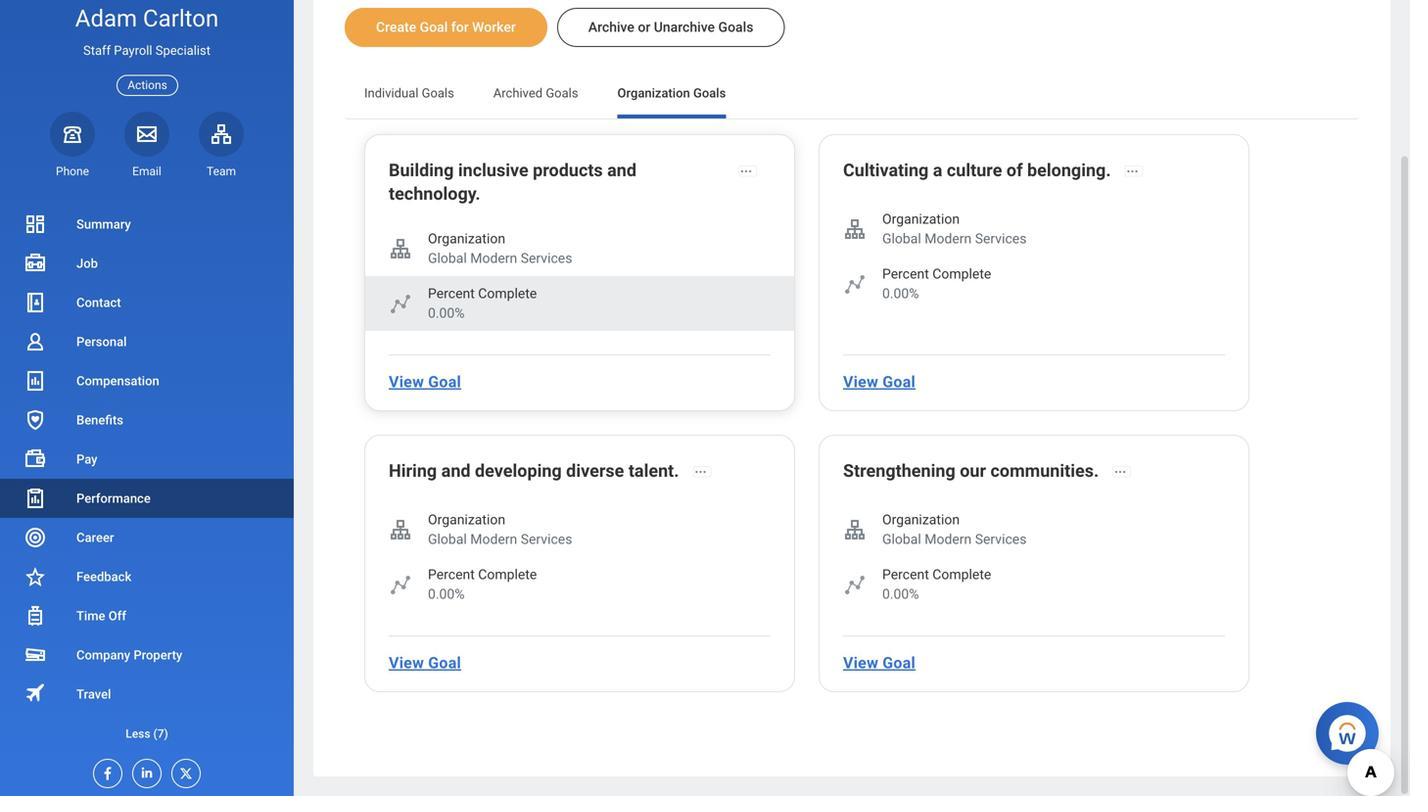 Task type: vqa. For each thing, say whether or not it's contained in the screenshot.
search workday search field on the top of page
no



Task type: locate. For each thing, give the bounding box(es) containing it.
benefits link
[[0, 401, 294, 440]]

modern down building inclusive products and technology.
[[470, 250, 517, 266]]

personal
[[76, 334, 127, 349]]

organization global modern services
[[882, 211, 1027, 247], [428, 231, 572, 266], [428, 512, 572, 547], [882, 512, 1027, 547]]

travel image
[[24, 681, 47, 705]]

developing
[[475, 461, 562, 481]]

phone image
[[59, 122, 86, 146]]

benefits image
[[24, 408, 47, 432]]

list
[[0, 205, 294, 753]]

job image
[[24, 252, 47, 275]]

goals right individual
[[422, 86, 454, 100]]

percent for strengthening
[[882, 566, 929, 583]]

and
[[607, 160, 637, 181], [441, 461, 471, 481]]

modern down strengthening our communities. element
[[925, 531, 972, 547]]

global modern services element for inclusive
[[428, 249, 572, 268]]

org chart image for strengthening our communities.
[[843, 518, 867, 542]]

goals for organization goals
[[693, 86, 726, 100]]

x image
[[172, 760, 194, 781]]

related actions image for building inclusive products and technology.
[[739, 164, 753, 178]]

summary image
[[24, 212, 47, 236]]

related actions image
[[694, 465, 707, 479]]

services down the of
[[975, 231, 1027, 247]]

organization global modern services down developing
[[428, 512, 572, 547]]

belonging.
[[1027, 160, 1111, 181]]

career link
[[0, 518, 294, 557]]

technology.
[[389, 184, 480, 204]]

view
[[389, 373, 424, 391], [843, 373, 878, 391], [389, 654, 424, 672], [843, 654, 878, 672]]

view goal button for strengthening our communities.
[[835, 643, 923, 683]]

unarchive
[[654, 19, 715, 35]]

tab list containing individual goals
[[345, 71, 1359, 118]]

compensation link
[[0, 361, 294, 401]]

goal for talent.
[[428, 654, 461, 672]]

view goal button for cultivating a culture of belonging.
[[835, 362, 923, 401]]

org chart image down technology.
[[389, 237, 412, 260]]

percent complete 0.00%
[[882, 266, 991, 302], [428, 285, 537, 321], [428, 566, 537, 602], [882, 566, 991, 602]]

services for developing
[[521, 531, 572, 547]]

cultivating
[[843, 160, 929, 181]]

staff payroll specialist
[[83, 43, 211, 58]]

company
[[76, 648, 130, 662]]

modern for and
[[470, 531, 517, 547]]

modern down "a"
[[925, 231, 972, 247]]

services for communities.
[[975, 531, 1027, 547]]

create
[[376, 19, 416, 35]]

modern for a
[[925, 231, 972, 247]]

time
[[76, 609, 105, 623]]

contact
[[76, 295, 121, 310]]

list containing summary
[[0, 205, 294, 753]]

global modern services element down cultivating a culture of belonging. element
[[882, 229, 1027, 249]]

building
[[389, 160, 454, 181]]

compensation
[[76, 374, 159, 388]]

tab list
[[345, 71, 1359, 118]]

specialist
[[155, 43, 211, 58]]

org chart image for hiring and developing diverse talent.
[[389, 518, 412, 542]]

strengthening our communities. element
[[843, 459, 1099, 487]]

property
[[134, 648, 182, 662]]

pay link
[[0, 440, 294, 479]]

goals inside "button"
[[718, 19, 753, 35]]

global modern services element for a
[[882, 229, 1027, 249]]

services down building inclusive products and technology. element
[[521, 250, 572, 266]]

navigation pane region
[[0, 0, 294, 796]]

summary
[[76, 217, 131, 232]]

organization global modern services down "a"
[[882, 211, 1027, 247]]

culture
[[947, 160, 1002, 181]]

organization global modern services down strengthening our communities. element
[[882, 512, 1027, 547]]

performance image
[[24, 487, 47, 510]]

performance
[[76, 491, 151, 506]]

organization for diverse
[[428, 512, 505, 528]]

0 horizontal spatial and
[[441, 461, 471, 481]]

actions button
[[117, 75, 178, 96]]

global modern services element
[[882, 229, 1027, 249], [428, 249, 572, 268], [428, 530, 572, 549], [882, 530, 1027, 549]]

goals right unarchive
[[718, 19, 753, 35]]

org chart image down hiring
[[389, 518, 412, 542]]

benefits
[[76, 413, 123, 427]]

organization down developing
[[428, 512, 505, 528]]

global down hiring
[[428, 531, 467, 547]]

travel
[[76, 687, 111, 702]]

global modern services element down strengthening our communities. element
[[882, 530, 1027, 549]]

org chart image down the "strengthening"
[[843, 518, 867, 542]]

complete for strengthening
[[933, 566, 991, 583]]

organization global modern services for a
[[882, 211, 1027, 247]]

global for cultivating
[[882, 231, 921, 247]]

services down hiring and developing diverse talent. element
[[521, 531, 572, 547]]

travel link
[[0, 675, 294, 714]]

adam carlton
[[75, 4, 219, 32]]

1 horizontal spatial and
[[607, 160, 637, 181]]

view for hiring and developing diverse talent.
[[389, 654, 424, 672]]

global for strengthening
[[882, 531, 921, 547]]

modern down developing
[[470, 531, 517, 547]]

global modern services element down building inclusive products and technology.
[[428, 249, 572, 268]]

hiring
[[389, 461, 437, 481]]

0.00%
[[882, 285, 919, 302], [428, 305, 465, 321], [428, 586, 465, 602], [882, 586, 919, 602]]

organization global modern services down building inclusive products and technology.
[[428, 231, 572, 266]]

goal inside the create goal for worker button
[[420, 19, 448, 35]]

summary link
[[0, 205, 294, 244]]

organization inside tab list
[[617, 86, 690, 100]]

view goal
[[389, 373, 461, 391], [843, 373, 916, 391], [389, 654, 461, 672], [843, 654, 916, 672]]

less (7) button
[[0, 722, 294, 746]]

and right hiring
[[441, 461, 471, 481]]

organization down technology.
[[428, 231, 505, 247]]

view goal button
[[381, 362, 469, 401], [835, 362, 923, 401], [381, 643, 469, 683], [835, 643, 923, 683]]

archive
[[588, 19, 634, 35]]

view goal button for hiring and developing diverse talent.
[[381, 643, 469, 683]]

goals down unarchive
[[693, 86, 726, 100]]

organization down "a"
[[882, 211, 960, 227]]

time off
[[76, 609, 126, 623]]

global modern services element down developing
[[428, 530, 572, 549]]

percent complete 0.00% for hiring
[[428, 566, 537, 602]]

organization
[[617, 86, 690, 100], [882, 211, 960, 227], [428, 231, 505, 247], [428, 512, 505, 528], [882, 512, 960, 528]]

related actions image for cultivating a culture of belonging.
[[1126, 164, 1139, 178]]

org chart image
[[389, 237, 412, 260], [389, 518, 412, 542], [843, 518, 867, 542]]

cultivating a culture of belonging. element
[[843, 159, 1111, 186]]

or
[[638, 19, 650, 35]]

linkedin image
[[133, 760, 155, 780]]

view for strengthening our communities.
[[843, 654, 878, 672]]

phone button
[[50, 111, 95, 179]]

strengthening our communities.
[[843, 461, 1099, 481]]

individual
[[364, 86, 419, 100]]

goal
[[420, 19, 448, 35], [428, 373, 461, 391], [883, 373, 916, 391], [428, 654, 461, 672], [883, 654, 916, 672]]

0.00% for hiring
[[428, 586, 465, 602]]

related actions image
[[739, 164, 753, 178], [1126, 164, 1139, 178], [1114, 465, 1127, 479]]

team
[[207, 164, 236, 178]]

global down the "strengthening"
[[882, 531, 921, 547]]

individual goals
[[364, 86, 454, 100]]

organization down or
[[617, 86, 690, 100]]

goals
[[718, 19, 753, 35], [422, 86, 454, 100], [546, 86, 578, 100], [693, 86, 726, 100]]

pay image
[[24, 448, 47, 471]]

0.00% element
[[882, 284, 991, 304], [428, 304, 537, 323], [428, 585, 537, 604], [882, 585, 991, 604]]

a
[[933, 160, 942, 181]]

building inclusive products and technology.
[[389, 160, 637, 204]]

job
[[76, 256, 98, 271]]

services down strengthening our communities. element
[[975, 531, 1027, 547]]

phone adam carlton element
[[50, 163, 95, 179]]

global
[[882, 231, 921, 247], [428, 250, 467, 266], [428, 531, 467, 547], [882, 531, 921, 547]]

c line image
[[843, 272, 867, 296], [389, 292, 412, 315], [389, 573, 412, 596], [843, 573, 867, 596]]

services
[[975, 231, 1027, 247], [521, 250, 572, 266], [521, 531, 572, 547], [975, 531, 1027, 547]]

goal for belonging.
[[883, 373, 916, 391]]

complete
[[933, 266, 991, 282], [478, 285, 537, 302], [478, 566, 537, 583], [933, 566, 991, 583]]

0 vertical spatial and
[[607, 160, 637, 181]]

communities.
[[991, 461, 1099, 481]]

strengthening
[[843, 461, 955, 481]]

percent
[[882, 266, 929, 282], [428, 285, 475, 302], [428, 566, 475, 583], [882, 566, 929, 583]]

goals right archived
[[546, 86, 578, 100]]

0.00% for cultivating
[[882, 285, 919, 302]]

time off image
[[24, 604, 47, 628]]

global down technology.
[[428, 250, 467, 266]]

company property link
[[0, 636, 294, 675]]

and right products
[[607, 160, 637, 181]]

view goal for strengthening our communities.
[[843, 654, 916, 672]]

global for building
[[428, 250, 467, 266]]

email adam carlton element
[[124, 163, 169, 179]]

view team image
[[210, 122, 233, 146]]

0.00% for strengthening
[[882, 586, 919, 602]]

global right org chart icon
[[882, 231, 921, 247]]

email
[[132, 164, 161, 178]]

modern
[[925, 231, 972, 247], [470, 250, 517, 266], [470, 531, 517, 547], [925, 531, 972, 547]]

1 vertical spatial and
[[441, 461, 471, 481]]

time off link
[[0, 596, 294, 636]]

archived goals
[[493, 86, 578, 100]]

modern for inclusive
[[470, 250, 517, 266]]

email button
[[124, 111, 169, 179]]

organization for of
[[882, 211, 960, 227]]



Task type: describe. For each thing, give the bounding box(es) containing it.
complete for hiring
[[478, 566, 537, 583]]

contact image
[[24, 291, 47, 314]]

org chart image for building inclusive products and technology.
[[389, 237, 412, 260]]

hiring and developing diverse talent. element
[[389, 459, 679, 487]]

services for products
[[521, 250, 572, 266]]

cultivating a culture of belonging.
[[843, 160, 1111, 181]]

percent complete 0.00% for cultivating
[[882, 266, 991, 302]]

company property
[[76, 648, 182, 662]]

feedback link
[[0, 557, 294, 596]]

organization for and
[[428, 231, 505, 247]]

phone
[[56, 164, 89, 178]]

less
[[126, 727, 150, 741]]

contact link
[[0, 283, 294, 322]]

view goal for building inclusive products and technology.
[[389, 373, 461, 391]]

create goal for worker button
[[345, 8, 547, 47]]

and inside building inclusive products and technology.
[[607, 160, 637, 181]]

global for hiring
[[428, 531, 467, 547]]

percent complete 0.00% for strengthening
[[882, 566, 991, 602]]

carlton
[[143, 4, 219, 32]]

team adam carlton element
[[199, 163, 244, 179]]

hiring and developing diverse talent.
[[389, 461, 679, 481]]

organization down the "strengthening"
[[882, 512, 960, 528]]

personal link
[[0, 322, 294, 361]]

0.00% element for hiring
[[428, 585, 537, 604]]

of
[[1007, 160, 1023, 181]]

staff
[[83, 43, 111, 58]]

global modern services element for our
[[882, 530, 1027, 549]]

job link
[[0, 244, 294, 283]]

organization global modern services for our
[[882, 512, 1027, 547]]

compensation image
[[24, 369, 47, 393]]

organization goals
[[617, 86, 726, 100]]

archive or unarchive goals button
[[557, 8, 785, 47]]

0.00% element for strengthening
[[882, 585, 991, 604]]

modern for our
[[925, 531, 972, 547]]

c line image for hiring
[[389, 573, 412, 596]]

worker
[[472, 19, 516, 35]]

off
[[108, 609, 126, 623]]

facebook image
[[94, 760, 116, 781]]

percent for hiring
[[428, 566, 475, 583]]

related actions image for strengthening our communities.
[[1114, 465, 1127, 479]]

view goal for cultivating a culture of belonging.
[[843, 373, 916, 391]]

team link
[[199, 111, 244, 179]]

0.00% element for cultivating
[[882, 284, 991, 304]]

org chart image
[[843, 217, 867, 241]]

actions
[[128, 78, 167, 92]]

global modern services element for and
[[428, 530, 572, 549]]

less (7)
[[126, 727, 168, 741]]

view goal for hiring and developing diverse talent.
[[389, 654, 461, 672]]

c line image for strengthening
[[843, 573, 867, 596]]

view goal button for building inclusive products and technology.
[[381, 362, 469, 401]]

personal image
[[24, 330, 47, 354]]

building inclusive products and technology. element
[[389, 159, 725, 210]]

our
[[960, 461, 986, 481]]

percent for cultivating
[[882, 266, 929, 282]]

goal for technology.
[[428, 373, 461, 391]]

for
[[451, 19, 469, 35]]

services for culture
[[975, 231, 1027, 247]]

(7)
[[153, 727, 168, 741]]

feedback image
[[24, 565, 47, 589]]

payroll
[[114, 43, 152, 58]]

company property image
[[24, 643, 47, 667]]

create goal for worker
[[376, 19, 516, 35]]

complete for cultivating
[[933, 266, 991, 282]]

view for cultivating a culture of belonging.
[[843, 373, 878, 391]]

inclusive
[[458, 160, 528, 181]]

feedback
[[76, 569, 131, 584]]

organization global modern services for and
[[428, 512, 572, 547]]

products
[[533, 160, 603, 181]]

archive or unarchive goals
[[588, 19, 753, 35]]

career image
[[24, 526, 47, 549]]

view for building inclusive products and technology.
[[389, 373, 424, 391]]

talent.
[[629, 461, 679, 481]]

archived
[[493, 86, 543, 100]]

c line image for cultivating
[[843, 272, 867, 296]]

pay
[[76, 452, 97, 467]]

organization global modern services for inclusive
[[428, 231, 572, 266]]

career
[[76, 530, 114, 545]]

performance link
[[0, 479, 294, 518]]

goals for individual goals
[[422, 86, 454, 100]]

goals for archived goals
[[546, 86, 578, 100]]

mail image
[[135, 122, 159, 146]]

less (7) button
[[0, 714, 294, 753]]

adam
[[75, 4, 137, 32]]

diverse
[[566, 461, 624, 481]]



